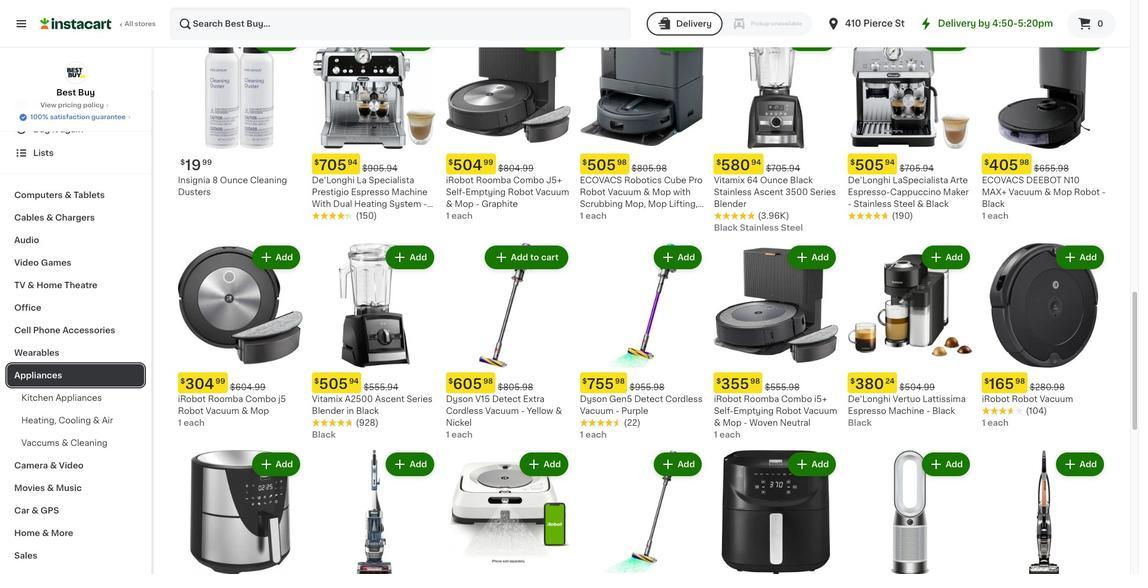 Task type: locate. For each thing, give the bounding box(es) containing it.
self-
[[446, 188, 466, 197], [714, 407, 734, 416]]

$304.99 original price: $604.99 element
[[178, 373, 303, 394]]

ounce for black
[[760, 177, 788, 185]]

- inside irobot roomba combo i5+ self-emptying robot vacuum & mop - woven neutral 1 each
[[744, 419, 748, 427]]

vitamix down "580"
[[714, 177, 745, 185]]

emptying
[[466, 188, 506, 197], [734, 407, 774, 416]]

ecovacs inside ecovacs deebot n10 max+ vacuum & mop robot - black 1 each
[[982, 177, 1024, 185]]

$ inside the $ 505 98
[[583, 159, 587, 166]]

yellow
[[527, 407, 553, 416]]

robot up neutral
[[776, 407, 802, 416]]

cleaning right 8
[[250, 176, 287, 185]]

94 up la
[[348, 159, 358, 166]]

1 horizontal spatial detect
[[635, 395, 663, 404]]

0 horizontal spatial roomba
[[208, 395, 243, 404]]

buy up policy
[[78, 88, 95, 97]]

irobot inside irobot roomba combo i5+ self-emptying robot vacuum & mop - woven neutral 1 each
[[714, 395, 742, 404]]

1 horizontal spatial $ 505 94
[[851, 159, 895, 172]]

505 up a2500 in the left bottom of the page
[[319, 378, 348, 391]]

$705.94 up laspecialista
[[900, 165, 934, 173]]

1 ecovacs from the left
[[580, 177, 622, 185]]

1 horizontal spatial espresso
[[848, 407, 887, 416]]

0 vertical spatial ascent
[[754, 188, 784, 197]]

1 horizontal spatial $705.94
[[900, 165, 934, 173]]

$ inside $ 504 99
[[448, 159, 453, 166]]

black inside vitamix a2500 ascent series blender in black
[[356, 407, 379, 416]]

home up sales
[[14, 529, 40, 538]]

1 each up mapping,
[[580, 212, 607, 220]]

1 down max+
[[982, 212, 986, 220]]

505 for de'longhi
[[855, 159, 884, 172]]

1 each for 165
[[982, 419, 1009, 427]]

games
[[41, 259, 71, 267]]

roomba for 304
[[208, 395, 243, 404]]

$ for de'longhi vertuo lattissima espresso machine - black
[[851, 378, 855, 385]]

$ 505 94 up a2500 in the left bottom of the page
[[314, 378, 359, 391]]

machine up system
[[392, 188, 428, 197]]

0 horizontal spatial detect
[[492, 395, 521, 404]]

2 $705.94 from the left
[[900, 165, 934, 173]]

1 vertical spatial self-
[[714, 407, 734, 416]]

1 vertical spatial machine
[[889, 407, 925, 416]]

1 vertical spatial emptying
[[734, 407, 774, 416]]

emptying for 355
[[734, 407, 774, 416]]

98 for 405
[[1020, 159, 1030, 166]]

mop inside ecovacs deebot n10 max+ vacuum & mop robot - black 1 each
[[1054, 188, 1072, 197]]

j5+
[[546, 177, 562, 185]]

service type group
[[647, 12, 812, 36]]

0 horizontal spatial steel
[[352, 212, 373, 220]]

- inside dyson v15 detect extra cordless vacuum - yellow & nickel 1 each
[[521, 407, 525, 416]]

view pricing policy link
[[40, 101, 111, 110]]

cell phone accessories link
[[7, 319, 144, 342]]

1 horizontal spatial 505
[[587, 159, 616, 172]]

$505.94 original price: $555.94 element
[[312, 373, 437, 394]]

office link
[[7, 297, 144, 319]]

vitamix a2500 ascent series blender in black
[[312, 395, 433, 416]]

0 horizontal spatial $705.94
[[766, 165, 800, 173]]

98 for 165
[[1016, 378, 1025, 385]]

$ 165 98
[[985, 378, 1025, 391]]

94 up 64
[[752, 159, 761, 166]]

1 vertical spatial vitamix
[[312, 395, 343, 404]]

98 inside $ 355 98
[[751, 378, 760, 385]]

ecovacs deebot n10 max+ vacuum & mop robot - black 1 each
[[982, 177, 1106, 220]]

1 each for 755
[[580, 431, 607, 439]]

all
[[125, 21, 133, 27]]

2 horizontal spatial 505
[[855, 159, 884, 172]]

steel down (3.96k)
[[781, 224, 803, 232]]

98
[[617, 159, 627, 166], [1020, 159, 1030, 166], [483, 378, 493, 385], [615, 378, 625, 385], [751, 378, 760, 385], [1016, 378, 1025, 385]]

& left air on the left
[[93, 417, 100, 425]]

$ for irobot roomba combo i5+ self-emptying robot vacuum & mop - woven neutral
[[717, 378, 721, 385]]

2 horizontal spatial roomba
[[744, 395, 779, 404]]

ounce inside insignia 8 ounce cleaning dusters
[[220, 176, 248, 185]]

stainless down 64
[[714, 188, 752, 197]]

0 horizontal spatial buy
[[33, 125, 50, 134]]

ounce for cleaning
[[220, 176, 248, 185]]

add to cart
[[511, 254, 559, 262]]

blender
[[714, 200, 747, 209], [312, 407, 345, 416]]

video up music on the bottom of the page
[[59, 462, 84, 470]]

each down 355
[[720, 431, 741, 439]]

de'longhi for 505
[[848, 177, 891, 185]]

neutral
[[780, 419, 811, 427]]

irobot robot vacuum
[[982, 395, 1074, 404]]

insignia
[[178, 176, 210, 185]]

product group
[[178, 25, 303, 198], [312, 25, 437, 222], [446, 25, 571, 222], [580, 25, 705, 244], [714, 25, 839, 234], [848, 25, 973, 222], [982, 25, 1107, 222], [178, 244, 303, 429], [312, 244, 437, 441], [446, 244, 571, 441], [580, 244, 705, 441], [714, 244, 839, 441], [848, 244, 973, 429], [982, 244, 1107, 429], [178, 451, 303, 574], [312, 451, 437, 574], [446, 451, 571, 574], [580, 451, 705, 574], [714, 451, 839, 574], [848, 451, 973, 574], [982, 451, 1107, 574]]

delivery by 4:50-5:20pm link
[[919, 17, 1053, 31]]

1 horizontal spatial ecovacs
[[982, 177, 1024, 185]]

music
[[56, 484, 82, 493]]

1 detect from the left
[[492, 395, 521, 404]]

(928)
[[356, 419, 379, 427]]

more
[[51, 529, 73, 538]]

ecovacs for vacuum
[[982, 177, 1024, 185]]

99 right the 504
[[484, 159, 493, 166]]

$705.94 inside '$580.94 original price: $705.94' element
[[766, 165, 800, 173]]

combo inside irobot roomba combo i5+ self-emptying robot vacuum & mop - woven neutral 1 each
[[781, 395, 812, 404]]

1 vertical spatial series
[[407, 395, 433, 404]]

1 down $ 355 98 on the right bottom of the page
[[714, 431, 718, 439]]

ecovacs down the $ 505 98
[[580, 177, 622, 185]]

stainless inside the de'longhi la specialista prestigio espresso machine with dual heating system - stainless steel
[[312, 212, 350, 220]]

dyson gen5 detect cordless vacuum - purple
[[580, 395, 703, 416]]

1 inside the irobot roomba combo j5+ self-emptying robot vacuum & mop - graphite 1 each
[[446, 212, 450, 220]]

1 horizontal spatial series
[[810, 188, 836, 197]]

de'longhi inside de'longhi laspecialista arte espresso-cappuccino maker - stainless steel & black
[[848, 177, 891, 185]]

1 dyson from the left
[[446, 395, 473, 404]]

1 horizontal spatial video
[[59, 462, 84, 470]]

0 horizontal spatial 505
[[319, 378, 348, 391]]

dual
[[333, 200, 352, 209]]

$ for vitamix a2500 ascent series blender in black
[[314, 378, 319, 385]]

product group containing 705
[[312, 25, 437, 222]]

steel
[[894, 200, 915, 209], [352, 212, 373, 220], [781, 224, 803, 232]]

$805.98 inside 'element'
[[498, 384, 533, 392]]

each down max+
[[988, 212, 1009, 220]]

car & gps
[[14, 507, 59, 515]]

355
[[721, 378, 749, 391]]

$905.94
[[362, 165, 398, 173]]

2 horizontal spatial 99
[[484, 159, 493, 166]]

cordless down $755.98 original price: $955.98 element
[[666, 395, 703, 404]]

video down audio
[[14, 259, 39, 267]]

robot down "304"
[[178, 407, 204, 416]]

Search field
[[171, 8, 630, 39]]

irobot for 504
[[446, 177, 474, 185]]

product group containing 19
[[178, 25, 303, 198]]

None search field
[[170, 7, 631, 40]]

94 inside $ 580 94
[[752, 159, 761, 166]]

0 horizontal spatial cleaning
[[70, 439, 107, 447]]

& left tablets
[[65, 191, 72, 199]]

$ inside $ 355 98
[[717, 378, 721, 385]]

combo down $604.99
[[245, 395, 276, 404]]

0 horizontal spatial combo
[[245, 395, 276, 404]]

1 vertical spatial video
[[59, 462, 84, 470]]

1 horizontal spatial emptying
[[734, 407, 774, 416]]

mop left the woven
[[723, 419, 742, 427]]

cordless inside dyson gen5 detect cordless vacuum - purple
[[666, 395, 703, 404]]

detect for -
[[492, 395, 521, 404]]

roomba down $355.98 original price: $555.98 element
[[744, 395, 779, 404]]

1 horizontal spatial ascent
[[754, 188, 784, 197]]

1 vertical spatial cleaning
[[604, 212, 641, 220]]

de'longhi inside the de'longhi la specialista prestigio espresso machine with dual heating system - stainless steel
[[312, 177, 355, 185]]

- inside dyson gen5 detect cordless vacuum - purple
[[616, 407, 620, 416]]

roomba inside irobot roomba combo j5 robot vacuum & mop 1 each
[[208, 395, 243, 404]]

1 vertical spatial $ 505 94
[[314, 378, 359, 391]]

blender left the in
[[312, 407, 345, 416]]

$ inside $ 380 24
[[851, 378, 855, 385]]

robot down the n10
[[1075, 188, 1100, 197]]

vacuum inside the irobot roomba combo j5+ self-emptying robot vacuum & mop - graphite 1 each
[[536, 188, 569, 197]]

$ 755 98
[[583, 378, 625, 391]]

ecovacs inside ecovacs robotics cube pro robot vacuum & mop with scrubbing mop, mop lifting, auto-cleaning station, mapping, and obstacle avoidance - grey
[[580, 177, 622, 185]]

1 each down 165
[[982, 419, 1009, 427]]

vitamix inside vitamix a2500 ascent series blender in black
[[312, 395, 343, 404]]

series inside vitamix a2500 ascent series blender in black
[[407, 395, 433, 404]]

irobot for 355
[[714, 395, 742, 404]]

each inside ecovacs deebot n10 max+ vacuum & mop robot - black 1 each
[[988, 212, 1009, 220]]

video games link
[[7, 252, 144, 274]]

ascent
[[754, 188, 784, 197], [375, 395, 405, 404]]

0 vertical spatial self-
[[446, 188, 466, 197]]

$605.98 original price: $805.98 element
[[446, 373, 571, 394]]

0 vertical spatial steel
[[894, 200, 915, 209]]

(3.96k)
[[758, 212, 789, 220]]

self- for 355
[[714, 407, 734, 416]]

woven
[[750, 419, 778, 427]]

0 vertical spatial vitamix
[[714, 177, 745, 185]]

vacuum down v15
[[486, 407, 519, 416]]

cell phone accessories
[[14, 326, 115, 335]]

1 horizontal spatial blender
[[714, 200, 747, 209]]

1 horizontal spatial $805.98
[[632, 165, 667, 173]]

1
[[446, 212, 450, 220], [580, 212, 584, 220], [982, 212, 986, 220], [178, 419, 182, 427], [982, 419, 986, 427], [446, 431, 450, 439], [580, 431, 584, 439], [714, 431, 718, 439]]

94 up a2500 in the left bottom of the page
[[349, 378, 359, 385]]

in
[[347, 407, 354, 416]]

1 $705.94 from the left
[[766, 165, 800, 173]]

combo down $804.99
[[513, 177, 544, 185]]

1 horizontal spatial buy
[[78, 88, 95, 97]]

$ 505 98
[[583, 159, 627, 172]]

mop down the n10
[[1054, 188, 1072, 197]]

computers
[[14, 191, 63, 199]]

$ inside $ 165 98
[[985, 378, 989, 385]]

de'longhi down 380
[[848, 395, 891, 404]]

steel up (190)
[[894, 200, 915, 209]]

insignia 8 ounce cleaning dusters
[[178, 176, 287, 197]]

0 horizontal spatial cordless
[[446, 407, 483, 416]]

$805.98 for 505
[[632, 165, 667, 173]]

2 ounce from the left
[[760, 177, 788, 185]]

movies & music link
[[7, 477, 144, 500]]

cordless up nickel
[[446, 407, 483, 416]]

de'longhi up espresso-
[[848, 177, 891, 185]]

$ 505 94 up espresso-
[[851, 159, 895, 172]]

$804.99
[[498, 165, 534, 173]]

irobot for 304
[[178, 395, 206, 404]]

(190)
[[892, 212, 913, 220]]

delivery inside button
[[676, 20, 712, 28]]

each down nickel
[[452, 431, 473, 439]]

vacuum inside irobot roomba combo j5 robot vacuum & mop 1 each
[[206, 407, 239, 416]]

black inside de'longhi laspecialista arte espresso-cappuccino maker - stainless steel & black
[[926, 200, 949, 209]]

deebot
[[1027, 177, 1062, 185]]

heating
[[354, 200, 387, 209]]

stainless down espresso-
[[854, 200, 892, 209]]

1 horizontal spatial cleaning
[[250, 176, 287, 185]]

appliances link
[[7, 364, 144, 387]]

98 inside '$ 405 98'
[[1020, 159, 1030, 166]]

94 for la
[[348, 159, 358, 166]]

irobot down 355
[[714, 395, 742, 404]]

2 vertical spatial steel
[[781, 224, 803, 232]]

$380.24 original price: $504.99 element
[[848, 373, 973, 394]]

98 inside $ 165 98
[[1016, 378, 1025, 385]]

2 vertical spatial cleaning
[[70, 439, 107, 447]]

98 up robotics
[[617, 159, 627, 166]]

irobot down the 504
[[446, 177, 474, 185]]

0 horizontal spatial 99
[[202, 159, 212, 166]]

0 horizontal spatial delivery
[[676, 20, 712, 28]]

$805.98 up robotics
[[632, 165, 667, 173]]

$705.94 for 580
[[766, 165, 800, 173]]

& inside ecovacs robotics cube pro robot vacuum & mop with scrubbing mop, mop lifting, auto-cleaning station, mapping, and obstacle avoidance - grey
[[644, 188, 650, 197]]

all stores link
[[40, 7, 157, 40]]

cordless
[[666, 395, 703, 404], [446, 407, 483, 416]]

dusters
[[178, 188, 211, 197]]

98 inside the $ 505 98
[[617, 159, 627, 166]]

vacuum down the i5+
[[804, 407, 837, 416]]

robot up graphite
[[508, 188, 534, 197]]

mop left graphite
[[455, 200, 474, 209]]

$705.94 for 505
[[900, 165, 934, 173]]

irobot inside irobot roomba combo j5 robot vacuum & mop 1 each
[[178, 395, 206, 404]]

series right 3500
[[810, 188, 836, 197]]

0 horizontal spatial ecovacs
[[580, 177, 622, 185]]

combo for 504
[[513, 177, 544, 185]]

home & more
[[14, 529, 73, 538]]

1 ounce from the left
[[220, 176, 248, 185]]

100%
[[30, 114, 48, 120]]

heating, cooling & air link
[[7, 409, 144, 432]]

irobot
[[446, 177, 474, 185], [178, 395, 206, 404], [714, 395, 742, 404], [982, 395, 1010, 404]]

$ 505 94 for de'longhi
[[851, 159, 895, 172]]

1 vertical spatial steel
[[352, 212, 373, 220]]

la
[[357, 177, 367, 185]]

ounce right 8
[[220, 176, 248, 185]]

ecovacs up max+
[[982, 177, 1024, 185]]

vitamix for 580
[[714, 177, 745, 185]]

0 vertical spatial series
[[810, 188, 836, 197]]

de'longhi laspecialista arte espresso-cappuccino maker - stainless steel & black
[[848, 177, 969, 209]]

0 horizontal spatial $ 505 94
[[314, 378, 359, 391]]

1 inside irobot roomba combo i5+ self-emptying robot vacuum & mop - woven neutral 1 each
[[714, 431, 718, 439]]

99 inside $ 304 99
[[216, 378, 225, 385]]

0 horizontal spatial ounce
[[220, 176, 248, 185]]

& down $ 355 98 on the right bottom of the page
[[714, 419, 721, 427]]

& right cables
[[46, 214, 53, 222]]

$705.94 inside $505.94 original price: $705.94 element
[[900, 165, 934, 173]]

series inside vitamix 64 ounce black stainless ascent 3500 series blender
[[810, 188, 836, 197]]

2 detect from the left
[[635, 395, 663, 404]]

0 horizontal spatial emptying
[[466, 188, 506, 197]]

cleaning up and
[[604, 212, 641, 220]]

$ 304 99
[[180, 378, 225, 391]]

de'longhi inside 'de'longhi vertuo lattissima espresso machine - black black'
[[848, 395, 891, 404]]

delivery for delivery by 4:50-5:20pm
[[938, 19, 977, 28]]

vacuum inside ecovacs robotics cube pro robot vacuum & mop with scrubbing mop, mop lifting, auto-cleaning station, mapping, and obstacle avoidance - grey
[[608, 188, 641, 197]]

2 ecovacs from the left
[[982, 177, 1024, 185]]

vacuum up mop,
[[608, 188, 641, 197]]

video games
[[14, 259, 71, 267]]

& right car
[[32, 507, 38, 515]]

$504.99 original price: $804.99 element
[[446, 154, 571, 175]]

0 vertical spatial appliances
[[14, 372, 62, 380]]

wearables link
[[7, 342, 144, 364]]

best buy link
[[56, 62, 95, 99]]

combo down $555.98
[[781, 395, 812, 404]]

roomba
[[476, 177, 511, 185], [208, 395, 243, 404], [744, 395, 779, 404]]

each down "304"
[[184, 419, 205, 427]]

98 up v15
[[483, 378, 493, 385]]

& right yellow
[[556, 407, 562, 416]]

dyson inside dyson gen5 detect cordless vacuum - purple
[[580, 395, 607, 404]]

4:50-
[[993, 19, 1018, 28]]

0 horizontal spatial vitamix
[[312, 395, 343, 404]]

$405.98 original price: $655.98 element
[[982, 154, 1107, 175]]

- inside ecovacs robotics cube pro robot vacuum & mop with scrubbing mop, mop lifting, auto-cleaning station, mapping, and obstacle avoidance - grey
[[626, 236, 630, 244]]

each
[[452, 212, 473, 220], [586, 212, 607, 220], [988, 212, 1009, 220], [184, 419, 205, 427], [988, 419, 1009, 427], [452, 431, 473, 439], [586, 431, 607, 439], [720, 431, 741, 439]]

505 up scrubbing
[[587, 159, 616, 172]]

1 horizontal spatial cordless
[[666, 395, 703, 404]]

robot up scrubbing
[[580, 188, 606, 197]]

$805.98 up extra
[[498, 384, 533, 392]]

self- down 355
[[714, 407, 734, 416]]

$505.98 original price: $805.98 element
[[580, 154, 705, 175]]

0 vertical spatial blender
[[714, 200, 747, 209]]

$ 505 94 inside $505.94 original price: $555.94 element
[[314, 378, 359, 391]]

espresso
[[351, 188, 390, 197], [848, 407, 887, 416]]

94 up de'longhi laspecialista arte espresso-cappuccino maker - stainless steel & black
[[885, 159, 895, 166]]

94 for a2500
[[349, 378, 359, 385]]

24
[[886, 378, 895, 385]]

1 vertical spatial espresso
[[848, 407, 887, 416]]

roomba inside the irobot roomba combo j5+ self-emptying robot vacuum & mop - graphite 1 each
[[476, 177, 511, 185]]

0 horizontal spatial ascent
[[375, 395, 405, 404]]

roomba inside irobot roomba combo i5+ self-emptying robot vacuum & mop - woven neutral 1 each
[[744, 395, 779, 404]]

& inside ecovacs deebot n10 max+ vacuum & mop robot - black 1 each
[[1045, 188, 1051, 197]]

detect inside dyson gen5 detect cordless vacuum - purple
[[635, 395, 663, 404]]

mop inside the irobot roomba combo j5+ self-emptying robot vacuum & mop - graphite 1 each
[[455, 200, 474, 209]]

instacart logo image
[[40, 17, 112, 31]]

$705.94 original price: $905.94 element
[[312, 154, 437, 175]]

buy down '100%'
[[33, 125, 50, 134]]

0 horizontal spatial machine
[[392, 188, 428, 197]]

espresso inside 'de'longhi vertuo lattissima espresso machine - black black'
[[848, 407, 887, 416]]

0 horizontal spatial self-
[[446, 188, 466, 197]]

94 for laspecialista
[[885, 159, 895, 166]]

1 horizontal spatial vitamix
[[714, 177, 745, 185]]

cart
[[541, 254, 559, 262]]

detect inside dyson v15 detect extra cordless vacuum - yellow & nickel 1 each
[[492, 395, 521, 404]]

98 up gen5
[[615, 378, 625, 385]]

self- inside the irobot roomba combo j5+ self-emptying robot vacuum & mop - graphite 1 each
[[446, 188, 466, 197]]

$ inside the $ 605 98
[[448, 378, 453, 385]]

1 horizontal spatial ounce
[[760, 177, 788, 185]]

0 vertical spatial video
[[14, 259, 39, 267]]

1 horizontal spatial self-
[[714, 407, 734, 416]]

accessories
[[63, 326, 115, 335]]

best buy logo image
[[64, 62, 87, 84]]

each down the 504
[[452, 212, 473, 220]]

1 vertical spatial 1 each
[[982, 419, 1009, 427]]

94 inside $505.94 original price: $705.94 element
[[885, 159, 895, 166]]

$ 580 94
[[717, 159, 761, 172]]

vitamix inside vitamix 64 ounce black stainless ascent 3500 series blender
[[714, 177, 745, 185]]

0 vertical spatial $805.98
[[632, 165, 667, 173]]

99 inside $ 19 99
[[202, 159, 212, 166]]

home down video games
[[36, 281, 62, 290]]

cleaning down heating, cooling & air link
[[70, 439, 107, 447]]

again
[[60, 125, 83, 134]]

$755.98 original price: $955.98 element
[[580, 373, 705, 394]]

espresso down 380
[[848, 407, 887, 416]]

1 horizontal spatial steel
[[781, 224, 803, 232]]

1 inside irobot roomba combo j5 robot vacuum & mop 1 each
[[178, 419, 182, 427]]

99 right "304"
[[216, 378, 225, 385]]

1 horizontal spatial dyson
[[580, 395, 607, 404]]

heating,
[[21, 417, 56, 425]]

& down deebot
[[1045, 188, 1051, 197]]

0 vertical spatial emptying
[[466, 188, 506, 197]]

98 right 165
[[1016, 378, 1025, 385]]

1 vertical spatial cordless
[[446, 407, 483, 416]]

98 for 755
[[615, 378, 625, 385]]

1 horizontal spatial combo
[[513, 177, 544, 185]]

vitamix left a2500 in the left bottom of the page
[[312, 395, 343, 404]]

espresso up heating
[[351, 188, 390, 197]]

policy
[[83, 102, 104, 109]]

stainless down with
[[312, 212, 350, 220]]

product group containing 405
[[982, 25, 1107, 222]]

2 vertical spatial 1 each
[[580, 431, 607, 439]]

emptying for 504
[[466, 188, 506, 197]]

- inside the irobot roomba combo j5+ self-emptying robot vacuum & mop - graphite 1 each
[[476, 200, 480, 209]]

(150)
[[356, 212, 377, 220]]

2 horizontal spatial cleaning
[[604, 212, 641, 220]]

1 vertical spatial appliances
[[56, 394, 102, 402]]

appliances down appliances link
[[56, 394, 102, 402]]

0 horizontal spatial espresso
[[351, 188, 390, 197]]

2 dyson from the left
[[580, 395, 607, 404]]

98 right the 405
[[1020, 159, 1030, 166]]

$ 505 94 inside $505.94 original price: $705.94 element
[[851, 159, 895, 172]]

98 for 505
[[617, 159, 627, 166]]

dyson inside dyson v15 detect extra cordless vacuum - yellow & nickel 1 each
[[446, 395, 473, 404]]

0 horizontal spatial dyson
[[446, 395, 473, 404]]

1 horizontal spatial roomba
[[476, 177, 511, 185]]

94 inside $ 705 94
[[348, 159, 358, 166]]

0 vertical spatial espresso
[[351, 188, 390, 197]]

1 vertical spatial $805.98
[[498, 384, 533, 392]]

each inside irobot roomba combo i5+ self-emptying robot vacuum & mop - woven neutral 1 each
[[720, 431, 741, 439]]

video
[[14, 259, 39, 267], [59, 462, 84, 470]]

1 each down 755
[[580, 431, 607, 439]]

0 vertical spatial cordless
[[666, 395, 703, 404]]

irobot inside the irobot roomba combo j5+ self-emptying robot vacuum & mop - graphite 1 each
[[446, 177, 474, 185]]

1 horizontal spatial delivery
[[938, 19, 977, 28]]

and
[[621, 224, 637, 232]]

obstacle
[[639, 224, 677, 232]]

0 horizontal spatial blender
[[312, 407, 345, 416]]

0 horizontal spatial $805.98
[[498, 384, 533, 392]]

delivery
[[938, 19, 977, 28], [676, 20, 712, 28]]

0 vertical spatial machine
[[392, 188, 428, 197]]

0 vertical spatial $ 505 94
[[851, 159, 895, 172]]

irobot down "304"
[[178, 395, 206, 404]]

1 vertical spatial ascent
[[375, 395, 405, 404]]

detect down $955.98
[[635, 395, 663, 404]]

vacuum down j5+
[[536, 188, 569, 197]]

auto-
[[580, 212, 604, 220]]

blender up the black stainless steel at top right
[[714, 200, 747, 209]]

delivery for delivery
[[676, 20, 712, 28]]

$ inside $ 705 94
[[314, 159, 319, 166]]

1 horizontal spatial machine
[[889, 407, 925, 416]]

99 for 304
[[216, 378, 225, 385]]

machine inside 'de'longhi vertuo lattissima espresso machine - black black'
[[889, 407, 925, 416]]

vacuum inside ecovacs deebot n10 max+ vacuum & mop robot - black 1 each
[[1009, 188, 1043, 197]]

i5+
[[815, 395, 827, 404]]

emptying inside irobot roomba combo i5+ self-emptying robot vacuum & mop - woven neutral 1 each
[[734, 407, 774, 416]]

100% satisfaction guarantee button
[[18, 110, 133, 122]]

1 horizontal spatial 99
[[216, 378, 225, 385]]

1 vertical spatial blender
[[312, 407, 345, 416]]

$355.98 original price: $555.98 element
[[714, 373, 839, 394]]

2 horizontal spatial combo
[[781, 395, 812, 404]]

2 horizontal spatial steel
[[894, 200, 915, 209]]

0 vertical spatial home
[[36, 281, 62, 290]]

0 vertical spatial cleaning
[[250, 176, 287, 185]]

ascent down $555.94
[[375, 395, 405, 404]]

ascent down 64
[[754, 188, 784, 197]]

98 inside the $ 605 98
[[483, 378, 493, 385]]

computers & tablets link
[[7, 184, 144, 207]]

emptying up graphite
[[466, 188, 506, 197]]

0 horizontal spatial series
[[407, 395, 433, 404]]

cell
[[14, 326, 31, 335]]

black stainless steel
[[714, 224, 803, 232]]

ecovacs for robot
[[580, 177, 622, 185]]

product group containing 605
[[446, 244, 571, 441]]

guarantee
[[91, 114, 126, 120]]

machine inside the de'longhi la specialista prestigio espresso machine with dual heating system - stainless steel
[[392, 188, 428, 197]]

94 inside $505.94 original price: $555.94 element
[[349, 378, 359, 385]]

cables
[[14, 214, 44, 222]]



Task type: vqa. For each thing, say whether or not it's contained in the screenshot.


Task type: describe. For each thing, give the bounding box(es) containing it.
roomba for 504
[[476, 177, 511, 185]]

stores
[[135, 21, 156, 27]]

mop inside irobot roomba combo j5 robot vacuum & mop 1 each
[[250, 407, 269, 416]]

product group containing 380
[[848, 244, 973, 429]]

st
[[895, 19, 905, 28]]

mapping,
[[580, 224, 619, 232]]

movies
[[14, 484, 45, 493]]

$604.99
[[230, 384, 266, 392]]

405
[[989, 159, 1019, 172]]

home & more link
[[7, 522, 144, 545]]

ecovacs robotics cube pro robot vacuum & mop with scrubbing mop, mop lifting, auto-cleaning station, mapping, and obstacle avoidance - grey
[[580, 177, 703, 244]]

cordless inside dyson v15 detect extra cordless vacuum - yellow & nickel 1 each
[[446, 407, 483, 416]]

view pricing policy
[[40, 102, 104, 109]]

& inside irobot roomba combo i5+ self-emptying robot vacuum & mop - woven neutral 1 each
[[714, 419, 721, 427]]

phone
[[33, 326, 61, 335]]

dyson for dyson gen5 detect cordless vacuum - purple
[[580, 395, 607, 404]]

all stores
[[125, 21, 156, 27]]

& left more at the left bottom of page
[[42, 529, 49, 538]]

$ for irobot roomba combo j5 robot vacuum & mop
[[180, 378, 185, 385]]

each inside the irobot roomba combo j5+ self-emptying robot vacuum & mop - graphite 1 each
[[452, 212, 473, 220]]

self- for 504
[[446, 188, 466, 197]]

espresso inside the de'longhi la specialista prestigio espresso machine with dual heating system - stainless steel
[[351, 188, 390, 197]]

& inside 'link'
[[65, 191, 72, 199]]

product group containing 304
[[178, 244, 303, 429]]

tv & home theatre
[[14, 281, 98, 290]]

roomba for 355
[[744, 395, 779, 404]]

$ 505 94 for vitamix
[[314, 378, 359, 391]]

$165.98 original price: $280.98 element
[[982, 373, 1107, 394]]

0 vertical spatial 1 each
[[580, 212, 607, 220]]

mop up station,
[[648, 200, 667, 209]]

vacuum inside dyson gen5 detect cordless vacuum - purple
[[580, 407, 614, 416]]

& inside the irobot roomba combo j5+ self-emptying robot vacuum & mop - graphite 1 each
[[446, 200, 453, 209]]

station,
[[643, 212, 675, 220]]

dyson for dyson v15 detect extra cordless vacuum - yellow & nickel 1 each
[[446, 395, 473, 404]]

max+
[[982, 188, 1007, 197]]

de'longhi la specialista prestigio espresso machine with dual heating system - stainless steel
[[312, 177, 428, 220]]

sales link
[[7, 545, 144, 567]]

0
[[1098, 20, 1104, 28]]

$ for de'longhi laspecialista arte espresso-cappuccino maker - stainless steel & black
[[851, 159, 855, 166]]

v15
[[475, 395, 490, 404]]

$ 605 98
[[448, 378, 493, 391]]

camera & video
[[14, 462, 84, 470]]

irobot down 165
[[982, 395, 1010, 404]]

each inside dyson v15 detect extra cordless vacuum - yellow & nickel 1 each
[[452, 431, 473, 439]]

& inside de'longhi laspecialista arte espresso-cappuccino maker - stainless steel & black
[[917, 200, 924, 209]]

$505.94 original price: $705.94 element
[[848, 154, 973, 175]]

$555.94
[[364, 384, 399, 392]]

vacuum inside dyson v15 detect extra cordless vacuum - yellow & nickel 1 each
[[486, 407, 519, 416]]

- inside the de'longhi la specialista prestigio espresso machine with dual heating system - stainless steel
[[423, 200, 427, 209]]

vitamix for 505
[[312, 395, 343, 404]]

system
[[389, 200, 421, 209]]

1 down "$ 755 98" at the right bottom of the page
[[580, 431, 584, 439]]

vitamix 64 ounce black stainless ascent 3500 series blender
[[714, 177, 836, 209]]

& down heating, cooling & air
[[62, 439, 68, 447]]

add inside "button"
[[511, 254, 528, 262]]

combo for 304
[[245, 395, 276, 404]]

product group containing 580
[[714, 25, 839, 234]]

1 up mapping,
[[580, 212, 584, 220]]

98 for 355
[[751, 378, 760, 385]]

1 inside ecovacs deebot n10 max+ vacuum & mop robot - black 1 each
[[982, 212, 986, 220]]

1 vertical spatial home
[[14, 529, 40, 538]]

it
[[52, 125, 58, 134]]

$ 405 98
[[985, 159, 1030, 172]]

(22)
[[624, 419, 641, 427]]

99 for 504
[[484, 159, 493, 166]]

$280.98
[[1030, 384, 1065, 392]]

each up mapping,
[[586, 212, 607, 220]]

410
[[845, 19, 862, 28]]

camera
[[14, 462, 48, 470]]

$ for irobot robot vacuum
[[985, 378, 989, 385]]

- inside 'de'longhi vertuo lattissima espresso machine - black black'
[[927, 407, 931, 416]]

vacuum down $280.98
[[1040, 395, 1074, 404]]

n10
[[1064, 177, 1080, 185]]

605
[[453, 378, 482, 391]]

avoidance
[[580, 236, 624, 244]]

100% satisfaction guarantee
[[30, 114, 126, 120]]

$ for irobot roomba combo j5+ self-emptying robot vacuum & mop - graphite
[[448, 159, 453, 166]]

$ for vitamix 64 ounce black stainless ascent 3500 series blender
[[717, 159, 721, 166]]

580
[[721, 159, 750, 172]]

3500
[[786, 188, 808, 197]]

98 for 605
[[483, 378, 493, 385]]

505 for ecovacs
[[587, 159, 616, 172]]

arte
[[951, 177, 968, 185]]

5:20pm
[[1018, 19, 1053, 28]]

stainless down (3.96k)
[[740, 224, 779, 232]]

chargers
[[55, 214, 95, 222]]

maker
[[943, 188, 969, 197]]

add to cart button
[[486, 247, 567, 268]]

car
[[14, 507, 30, 515]]

505 for vitamix
[[319, 378, 348, 391]]

robot up the (104)
[[1012, 395, 1038, 404]]

- inside ecovacs deebot n10 max+ vacuum & mop robot - black 1 each
[[1102, 188, 1106, 197]]

& inside dyson v15 detect extra cordless vacuum - yellow & nickel 1 each
[[556, 407, 562, 416]]

$ inside $ 19 99
[[180, 159, 185, 166]]

vacuum inside irobot roomba combo i5+ self-emptying robot vacuum & mop - woven neutral 1 each
[[804, 407, 837, 416]]

robot inside irobot roomba combo j5 robot vacuum & mop 1 each
[[178, 407, 204, 416]]

each down 755
[[586, 431, 607, 439]]

vaccums & cleaning link
[[7, 432, 144, 455]]

robot inside ecovacs deebot n10 max+ vacuum & mop robot - black 1 each
[[1075, 188, 1100, 197]]

$805.98 for 605
[[498, 384, 533, 392]]

& left music on the bottom of the page
[[47, 484, 54, 493]]

pricing
[[58, 102, 82, 109]]

each inside irobot roomba combo j5 robot vacuum & mop 1 each
[[184, 419, 205, 427]]

view
[[40, 102, 56, 109]]

best
[[56, 88, 76, 97]]

stainless inside de'longhi laspecialista arte espresso-cappuccino maker - stainless steel & black
[[854, 200, 892, 209]]

0 button
[[1068, 9, 1116, 38]]

ascent inside vitamix 64 ounce black stainless ascent 3500 series blender
[[754, 188, 784, 197]]

kitchen appliances
[[21, 394, 102, 402]]

robot inside ecovacs robotics cube pro robot vacuum & mop with scrubbing mop, mop lifting, auto-cleaning station, mapping, and obstacle avoidance - grey
[[580, 188, 606, 197]]

black inside vitamix 64 ounce black stainless ascent 3500 series blender
[[790, 177, 813, 185]]

1 vertical spatial buy
[[33, 125, 50, 134]]

with
[[312, 200, 331, 209]]

wearables
[[14, 349, 59, 357]]

0 horizontal spatial video
[[14, 259, 39, 267]]

black inside ecovacs deebot n10 max+ vacuum & mop robot - black 1 each
[[982, 200, 1005, 209]]

$ 19 99
[[180, 159, 212, 172]]

$ for ecovacs robotics cube pro robot vacuum & mop with scrubbing mop, mop lifting, auto-cleaning station, mapping, and obstacle avoidance - grey
[[583, 159, 587, 166]]

best buy
[[56, 88, 95, 97]]

by
[[979, 19, 990, 28]]

extra
[[523, 395, 545, 404]]

94 for 64
[[752, 159, 761, 166]]

& inside irobot roomba combo j5 robot vacuum & mop 1 each
[[241, 407, 248, 416]]

lifting,
[[669, 200, 698, 209]]

shop link
[[7, 94, 144, 118]]

grey
[[632, 236, 652, 244]]

& right tv
[[28, 281, 34, 290]]

irobot roomba combo i5+ self-emptying robot vacuum & mop - woven neutral 1 each
[[714, 395, 837, 439]]

car & gps link
[[7, 500, 144, 522]]

audio link
[[7, 229, 144, 252]]

kitchen appliances link
[[7, 387, 144, 409]]

tv
[[14, 281, 26, 290]]

$ for de'longhi la specialista prestigio espresso machine with dual heating system - stainless steel
[[314, 159, 319, 166]]

graphite
[[482, 200, 518, 209]]

laspecialista
[[893, 177, 948, 185]]

mop down cube
[[652, 188, 671, 197]]

$504.99
[[900, 384, 935, 392]]

robot inside the irobot roomba combo j5+ self-emptying robot vacuum & mop - graphite 1 each
[[508, 188, 534, 197]]

705
[[319, 159, 347, 172]]

$ for dyson gen5 detect cordless vacuum - purple
[[583, 378, 587, 385]]

cleaning inside insignia 8 ounce cleaning dusters
[[250, 176, 287, 185]]

blender inside vitamix 64 ounce black stainless ascent 3500 series blender
[[714, 200, 747, 209]]

99 for 19
[[202, 159, 212, 166]]

304
[[185, 378, 214, 391]]

$ for dyson v15 detect extra cordless vacuum - yellow & nickel
[[448, 378, 453, 385]]

product group containing 504
[[446, 25, 571, 222]]

satisfaction
[[50, 114, 90, 120]]

$ 380 24
[[851, 378, 895, 391]]

1 down $ 165 98
[[982, 419, 986, 427]]

each down irobot robot vacuum
[[988, 419, 1009, 427]]

mop inside irobot roomba combo i5+ self-emptying robot vacuum & mop - woven neutral 1 each
[[723, 419, 742, 427]]

pierce
[[864, 19, 893, 28]]

$580.94 original price: $705.94 element
[[714, 154, 839, 175]]

stainless inside vitamix 64 ounce black stainless ascent 3500 series blender
[[714, 188, 752, 197]]

camera & video link
[[7, 455, 144, 477]]

- inside de'longhi laspecialista arte espresso-cappuccino maker - stainless steel & black
[[848, 200, 852, 209]]

product group containing 355
[[714, 244, 839, 441]]

$ for ecovacs deebot n10 max+ vacuum & mop robot - black
[[985, 159, 989, 166]]

a2500
[[345, 395, 373, 404]]

office
[[14, 304, 41, 312]]

theatre
[[64, 281, 98, 290]]

ascent inside vitamix a2500 ascent series blender in black
[[375, 395, 405, 404]]

detect for purple
[[635, 395, 663, 404]]

purple
[[622, 407, 649, 416]]

product group containing 165
[[982, 244, 1107, 429]]

robotics
[[624, 177, 662, 185]]

shop
[[33, 101, 55, 110]]

cleaning inside ecovacs robotics cube pro robot vacuum & mop with scrubbing mop, mop lifting, auto-cleaning station, mapping, and obstacle avoidance - grey
[[604, 212, 641, 220]]

robot inside irobot roomba combo i5+ self-emptying robot vacuum & mop - woven neutral 1 each
[[776, 407, 802, 416]]

product group containing 755
[[580, 244, 705, 441]]

0 vertical spatial buy
[[78, 88, 95, 97]]

delivery by 4:50-5:20pm
[[938, 19, 1053, 28]]

steel inside de'longhi laspecialista arte espresso-cappuccino maker - stainless steel & black
[[894, 200, 915, 209]]

de'longhi for 705
[[312, 177, 355, 185]]

1 inside dyson v15 detect extra cordless vacuum - yellow & nickel 1 each
[[446, 431, 450, 439]]

steel inside the de'longhi la specialista prestigio espresso machine with dual heating system - stainless steel
[[352, 212, 373, 220]]

blender inside vitamix a2500 ascent series blender in black
[[312, 407, 345, 416]]

& right camera
[[50, 462, 57, 470]]

$655.98
[[1034, 165, 1069, 173]]

combo for 355
[[781, 395, 812, 404]]



